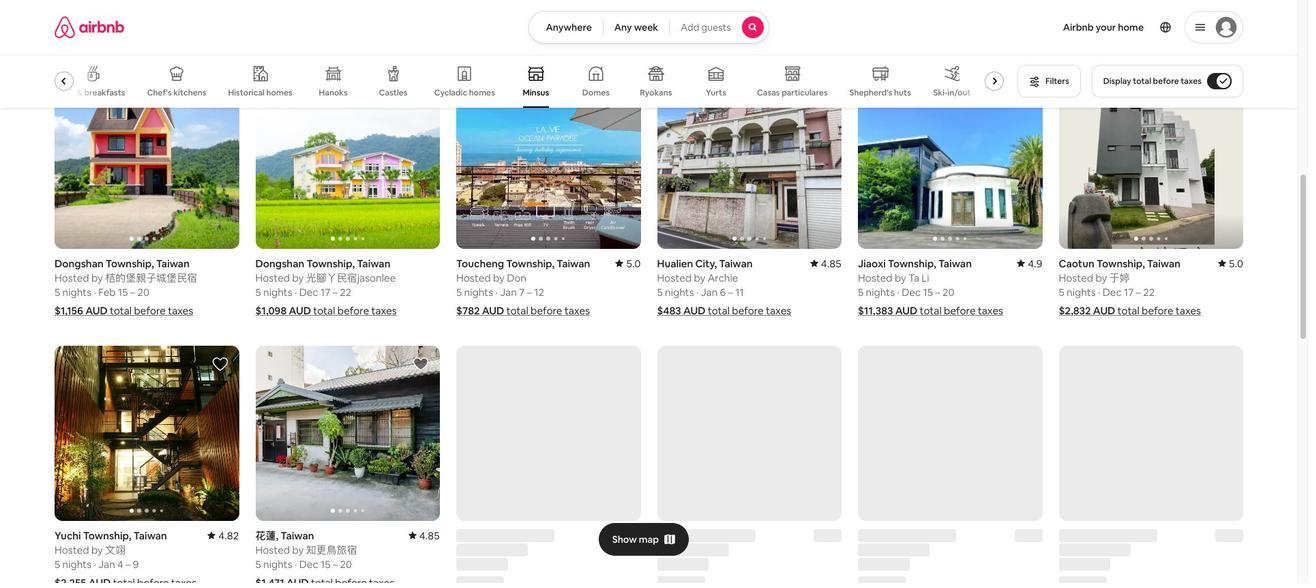 Task type: locate. For each thing, give the bounding box(es) containing it.
– inside 'hualien city, taiwan hosted by archie 5 nights · jan 6 – 11 $483 aud total before taxes'
[[729, 286, 734, 299]]

by left ta
[[895, 272, 907, 285]]

15 right feb
[[118, 286, 128, 299]]

by for 桔的堡親子城堡民宿
[[91, 272, 103, 285]]

5 down yuchi at the left bottom
[[55, 558, 60, 571]]

township, for 于婷
[[1097, 257, 1146, 270]]

group containing historical homes
[[55, 55, 1010, 108]]

by for ta
[[895, 272, 907, 285]]

光腳丫民宿jasonlee
[[306, 272, 396, 285]]

week
[[634, 21, 659, 33]]

5 inside 'hualien city, taiwan hosted by archie 5 nights · jan 6 – 11 $483 aud total before taxes'
[[658, 286, 663, 299]]

15 inside jiaoxi township, taiwan hosted by ta li 5 nights · dec 15 – 20 $11,383 aud total before taxes
[[924, 286, 933, 299]]

taiwan for 于婷
[[1148, 257, 1181, 270]]

jan left '4' at the left bottom
[[98, 558, 115, 571]]

before inside 5 nights · jan 2 – 7 $973 aud total before taxes
[[1134, 32, 1165, 45]]

total down feb
[[110, 304, 132, 317]]

1 dongshan from the left
[[55, 257, 104, 270]]

township, up ta
[[889, 257, 937, 270]]

jan left 6
[[701, 286, 718, 299]]

jiaoxi
[[858, 257, 886, 270]]

hosted
[[55, 272, 89, 285], [256, 272, 290, 285], [457, 272, 491, 285], [658, 272, 692, 285], [858, 272, 893, 285], [1059, 272, 1094, 285], [55, 544, 89, 557], [256, 544, 290, 557]]

1 17 from the left
[[321, 286, 330, 299]]

– inside 花蓮, taiwan hosted by 知更鳥旅宿 5 nights · dec 15 – 20
[[333, 558, 338, 571]]

1 12 from the top
[[535, 14, 545, 27]]

– inside the jan 7 – 12 total before taxes
[[527, 14, 532, 27]]

1 horizontal spatial 5.0 out of 5 average rating image
[[1219, 257, 1244, 270]]

jan
[[500, 14, 517, 27], [1103, 14, 1120, 27], [500, 286, 517, 299], [701, 286, 718, 299], [98, 558, 115, 571]]

taxes inside jiaoxi township, taiwan hosted by ta li 5 nights · dec 15 – 20 $11,383 aud total before taxes
[[978, 304, 1004, 317]]

7 inside toucheng township, taiwan hosted by don 5 nights · jan 7 – 12 $782 aud total before taxes
[[519, 286, 525, 299]]

$1,738 aud
[[658, 32, 712, 45]]

·
[[94, 14, 96, 27], [697, 14, 699, 27], [1099, 14, 1101, 27], [94, 286, 96, 299], [295, 286, 297, 299], [496, 286, 498, 299], [697, 286, 699, 299], [898, 286, 900, 299], [1099, 286, 1101, 299], [94, 558, 96, 571], [295, 558, 297, 571]]

hosted down caotun
[[1059, 272, 1094, 285]]

nights down yuchi at the left bottom
[[62, 558, 92, 571]]

nights up '$2,424 aud'
[[62, 14, 92, 27]]

nights up the $1,738 aud in the top of the page
[[665, 14, 694, 27]]

dec down ta
[[902, 286, 921, 299]]

2 5.0 from the left
[[1230, 257, 1244, 270]]

by for 光腳丫民宿jasonlee
[[292, 272, 304, 285]]

0 vertical spatial 4.85
[[821, 257, 842, 270]]

dec left 23
[[98, 14, 117, 27]]

guests
[[702, 21, 731, 33]]

dongshan up feb
[[55, 257, 104, 270]]

None search field
[[529, 11, 770, 44]]

–
[[133, 14, 139, 27], [527, 14, 532, 27], [735, 14, 740, 27], [1130, 14, 1135, 27], [130, 286, 135, 299], [333, 286, 338, 299], [527, 286, 532, 299], [729, 286, 734, 299], [936, 286, 941, 299], [1137, 286, 1142, 299], [126, 558, 131, 571], [333, 558, 338, 571]]

nights up $973 aud
[[1067, 14, 1096, 27]]

add guests
[[681, 21, 731, 33]]

hosted for jiaoxi township, taiwan hosted by ta li 5 nights · dec 15 – 20 $11,383 aud total before taxes
[[858, 272, 893, 285]]

by left 于婷
[[1096, 272, 1108, 285]]

add to wishlist: caotun township, taiwan image
[[1217, 84, 1233, 100]]

5.0 out of 5 average rating image
[[616, 257, 641, 270], [1219, 257, 1244, 270]]

2 22 from the left
[[1144, 286, 1156, 299]]

5 down 花蓮,
[[256, 558, 261, 571]]

hosted inside jiaoxi township, taiwan hosted by ta li 5 nights · dec 15 – 20 $11,383 aud total before taxes
[[858, 272, 893, 285]]

5 up $483 aud
[[658, 286, 663, 299]]

homes right historical
[[266, 87, 293, 98]]

homes right cycladic
[[469, 87, 495, 98]]

nights inside dongshan township, taiwan hosted by 光腳丫民宿jasonlee 5 nights · dec 17 – 22 $1,098 aud total before taxes
[[263, 286, 292, 299]]

dec down 知更鳥旅宿 at the left
[[299, 558, 318, 571]]

1 horizontal spatial homes
[[469, 87, 495, 98]]

before inside toucheng township, taiwan hosted by don 5 nights · jan 7 – 12 $782 aud total before taxes
[[531, 304, 563, 317]]

hosted inside yuchi township, taiwan hosted by 文翊 5 nights · jan 4 – 9
[[55, 544, 89, 557]]

7 up total before taxes "button" at the left
[[519, 14, 525, 27]]

1 horizontal spatial 15
[[321, 558, 331, 571]]

by up feb
[[91, 272, 103, 285]]

nights up $2,832 aud
[[1067, 286, 1096, 299]]

toucheng township, taiwan hosted by don 5 nights · jan 7 – 12 $782 aud total before taxes
[[457, 257, 591, 317]]

· inside toucheng township, taiwan hosted by don 5 nights · jan 7 – 12 $782 aud total before taxes
[[496, 286, 498, 299]]

township, up the don
[[507, 257, 555, 270]]

1 vertical spatial 4.85
[[420, 529, 440, 542]]

dec
[[98, 14, 117, 27], [701, 14, 720, 27], [299, 286, 318, 299], [902, 286, 921, 299], [1103, 286, 1122, 299], [299, 558, 318, 571]]

taxes inside 'hualien city, taiwan hosted by archie 5 nights · jan 6 – 11 $483 aud total before taxes'
[[766, 304, 792, 317]]

city,
[[696, 257, 717, 270]]

total left anywhere
[[514, 32, 536, 45]]

2 dongshan from the left
[[256, 257, 305, 270]]

17 down 光腳丫民宿jasonlee
[[321, 286, 330, 299]]

taxes
[[172, 32, 197, 45], [572, 32, 598, 45], [772, 32, 798, 45], [1168, 32, 1193, 45], [1181, 76, 1202, 87], [168, 304, 193, 317], [372, 304, 397, 317], [565, 304, 590, 317], [766, 304, 792, 317], [978, 304, 1004, 317], [1176, 304, 1202, 317]]

hosted down toucheng
[[457, 272, 491, 285]]

casas
[[757, 87, 780, 98]]

jan for 4.85
[[701, 286, 718, 299]]

ski-
[[934, 87, 948, 98]]

5.0 for caotun township, taiwan hosted by 于婷 5 nights · dec 17 – 22 $2,832 aud total before taxes
[[1230, 257, 1244, 270]]

total down 2
[[1109, 32, 1131, 45]]

5 up $973 aud
[[1059, 14, 1065, 27]]

airbnb your home link
[[1055, 13, 1153, 42]]

none search field containing anywhere
[[529, 11, 770, 44]]

hosted up $1,098 aud
[[256, 272, 290, 285]]

total down 16 at the right
[[714, 32, 736, 45]]

7 down the don
[[519, 286, 525, 299]]

1 5.0 out of 5 average rating image from the left
[[616, 257, 641, 270]]

by left 知更鳥旅宿 at the left
[[292, 544, 304, 557]]

1 horizontal spatial 20
[[340, 558, 352, 571]]

5 down jiaoxi at the right top
[[858, 286, 864, 299]]

show map
[[613, 534, 659, 546]]

jan inside yuchi township, taiwan hosted by 文翊 5 nights · jan 4 – 9
[[98, 558, 115, 571]]

5 inside "dongshan township, taiwan hosted by 桔的堡親子城堡民宿 5 nights · feb 15 – 20 $1,156 aud total before taxes"
[[55, 286, 60, 299]]

township, for 光腳丫民宿jasonlee
[[307, 257, 355, 270]]

1 horizontal spatial 17
[[1125, 286, 1134, 299]]

nights down 花蓮,
[[263, 558, 292, 571]]

15 down 知更鳥旅宿 at the left
[[321, 558, 331, 571]]

20
[[138, 286, 149, 299], [943, 286, 955, 299], [340, 558, 352, 571]]

– inside jiaoxi township, taiwan hosted by ta li 5 nights · dec 15 – 20 $11,383 aud total before taxes
[[936, 286, 941, 299]]

show map button
[[599, 523, 689, 556]]

nights up $1,098 aud
[[263, 286, 292, 299]]

0 horizontal spatial 20
[[138, 286, 149, 299]]

23
[[120, 14, 131, 27]]

17 down 于婷
[[1125, 286, 1134, 299]]

0 horizontal spatial 22
[[340, 286, 352, 299]]

22 inside caotun township, taiwan hosted by 于婷 5 nights · dec 17 – 22 $2,832 aud total before taxes
[[1144, 286, 1156, 299]]

0 vertical spatial 12
[[535, 14, 545, 27]]

bed & breakfasts
[[60, 87, 125, 98]]

group for $1,098 aud
[[256, 74, 440, 249]]

dec up $1,098 aud
[[299, 286, 318, 299]]

4.85
[[821, 257, 842, 270], [420, 529, 440, 542]]

add to wishlist: hualien city, taiwan image
[[815, 84, 831, 100]]

nights up $483 aud
[[665, 286, 694, 299]]

nights inside caotun township, taiwan hosted by 于婷 5 nights · dec 17 – 22 $2,832 aud total before taxes
[[1067, 286, 1096, 299]]

total down 于婷
[[1118, 304, 1140, 317]]

hosted inside 'hualien city, taiwan hosted by archie 5 nights · jan 6 – 11 $483 aud total before taxes'
[[658, 272, 692, 285]]

hosted up $1,156 aud
[[55, 272, 89, 285]]

4.85 for 花蓮, taiwan hosted by 知更鳥旅宿 5 nights · dec 15 – 20
[[420, 529, 440, 542]]

1 5.0 from the left
[[627, 257, 641, 270]]

township, inside toucheng township, taiwan hosted by don 5 nights · jan 7 – 12 $782 aud total before taxes
[[507, 257, 555, 270]]

5 up '$2,424 aud'
[[55, 14, 60, 27]]

5 up $1,098 aud
[[256, 286, 261, 299]]

$973 aud
[[1059, 32, 1107, 45]]

12 inside the jan 7 – 12 total before taxes
[[535, 14, 545, 27]]

17 for 光腳丫民宿jasonlee
[[321, 286, 330, 299]]

2 5.0 out of 5 average rating image from the left
[[1219, 257, 1244, 270]]

homes for cycladic homes
[[469, 87, 495, 98]]

hosted down hualien on the right top of page
[[658, 272, 692, 285]]

5 inside jiaoxi township, taiwan hosted by ta li 5 nights · dec 15 – 20 $11,383 aud total before taxes
[[858, 286, 864, 299]]

· inside 5 nights · jan 2 – 7 $973 aud total before taxes
[[1099, 14, 1101, 27]]

by inside dongshan township, taiwan hosted by 光腳丫民宿jasonlee 5 nights · dec 17 – 22 $1,098 aud total before taxes
[[292, 272, 304, 285]]

16
[[723, 14, 733, 27]]

jan for 4.82
[[98, 558, 115, 571]]

7 inside 5 nights · jan 2 – 7 $973 aud total before taxes
[[1138, 14, 1143, 27]]

5
[[55, 14, 60, 27], [658, 14, 663, 27], [1059, 14, 1065, 27], [55, 286, 60, 299], [256, 286, 261, 299], [457, 286, 462, 299], [658, 286, 663, 299], [858, 286, 864, 299], [1059, 286, 1065, 299], [55, 558, 60, 571], [256, 558, 261, 571]]

nights inside 5 nights · jan 2 – 7 $973 aud total before taxes
[[1067, 14, 1096, 27]]

5 inside yuchi township, taiwan hosted by 文翊 5 nights · jan 4 – 9
[[55, 558, 60, 571]]

5 up $2,832 aud
[[1059, 286, 1065, 299]]

hosted inside caotun township, taiwan hosted by 于婷 5 nights · dec 17 – 22 $2,832 aud total before taxes
[[1059, 272, 1094, 285]]

11
[[736, 286, 744, 299]]

12
[[535, 14, 545, 27], [535, 286, 545, 299]]

文翊
[[105, 544, 126, 557]]

taiwan for 光腳丫民宿jasonlee
[[357, 257, 391, 270]]

7 inside the jan 7 – 12 total before taxes
[[519, 14, 525, 27]]

nights inside 花蓮, taiwan hosted by 知更鳥旅宿 5 nights · dec 15 – 20
[[263, 558, 292, 571]]

by left the don
[[493, 272, 505, 285]]

– inside 5 nights · dec 16 – 21 $1,738 aud total before taxes
[[735, 14, 740, 27]]

before inside 5 nights · dec 16 – 21 $1,738 aud total before taxes
[[738, 32, 770, 45]]

cycladic homes
[[434, 87, 495, 98]]

jan left 2
[[1103, 14, 1120, 27]]

dec left 16 at the right
[[701, 14, 720, 27]]

chef's
[[147, 87, 172, 98]]

22
[[340, 286, 352, 299], [1144, 286, 1156, 299]]

taiwan inside yuchi township, taiwan hosted by 文翊 5 nights · jan 4 – 9
[[134, 529, 167, 542]]

show
[[613, 534, 637, 546]]

add guests button
[[670, 11, 770, 44]]

0 horizontal spatial 4.85
[[420, 529, 440, 542]]

hualien city, taiwan hosted by archie 5 nights · jan 6 – 11 $483 aud total before taxes
[[658, 257, 792, 317]]

taxes inside 5 nights · dec 16 – 21 $1,738 aud total before taxes
[[772, 32, 798, 45]]

5.0 out of 5 average rating image for toucheng township, taiwan hosted by don 5 nights · jan 7 – 12 $782 aud total before taxes
[[616, 257, 641, 270]]

taxes inside 5 nights · dec 23 – 28 $2,424 aud total before taxes
[[172, 32, 197, 45]]

group
[[55, 55, 1010, 108], [55, 74, 239, 249], [256, 74, 440, 249], [457, 74, 641, 249], [658, 74, 842, 249], [858, 74, 1043, 249], [1059, 74, 1244, 249], [55, 346, 239, 521], [256, 346, 440, 521]]

dec inside 花蓮, taiwan hosted by 知更鳥旅宿 5 nights · dec 15 – 20
[[299, 558, 318, 571]]

2 horizontal spatial 15
[[924, 286, 933, 299]]

add to wishlist: yuchi township, taiwan image
[[212, 356, 228, 373]]

jan down the don
[[500, 286, 517, 299]]

nights up $11,383 aud
[[866, 286, 895, 299]]

17 for 于婷
[[1125, 286, 1134, 299]]

· inside jiaoxi township, taiwan hosted by ta li 5 nights · dec 15 – 20 $11,383 aud total before taxes
[[898, 286, 900, 299]]

by left 文翊
[[91, 544, 103, 557]]

5 inside 5 nights · dec 16 – 21 $1,738 aud total before taxes
[[658, 14, 663, 27]]

hosted down jiaoxi at the right top
[[858, 272, 893, 285]]

total inside jiaoxi township, taiwan hosted by ta li 5 nights · dec 15 – 20 $11,383 aud total before taxes
[[920, 304, 942, 317]]

taiwan inside jiaoxi township, taiwan hosted by ta li 5 nights · dec 15 – 20 $11,383 aud total before taxes
[[939, 257, 972, 270]]

shepherd's huts
[[850, 87, 912, 98]]

hosted down yuchi at the left bottom
[[55, 544, 89, 557]]

feb
[[98, 286, 116, 299]]

7
[[519, 14, 525, 27], [1138, 14, 1143, 27], [519, 286, 525, 299]]

total right $1,098 aud
[[313, 304, 335, 317]]

before inside "dongshan township, taiwan hosted by 桔的堡親子城堡民宿 5 nights · feb 15 – 20 $1,156 aud total before taxes"
[[134, 304, 166, 317]]

hosted for caotun township, taiwan hosted by 于婷 5 nights · dec 17 – 22 $2,832 aud total before taxes
[[1059, 272, 1094, 285]]

taiwan for archie
[[720, 257, 753, 270]]

花蓮, taiwan hosted by 知更鳥旅宿 5 nights · dec 15 – 20
[[256, 529, 357, 571]]

4.82
[[219, 529, 239, 542]]

don
[[507, 272, 527, 285]]

hosted for dongshan township, taiwan hosted by 光腳丫民宿jasonlee 5 nights · dec 17 – 22 $1,098 aud total before taxes
[[256, 272, 290, 285]]

hosted inside "dongshan township, taiwan hosted by 桔的堡親子城堡民宿 5 nights · feb 15 – 20 $1,156 aud total before taxes"
[[55, 272, 89, 285]]

花蓮,
[[256, 529, 279, 542]]

township, up 于婷
[[1097, 257, 1146, 270]]

taiwan inside caotun township, taiwan hosted by 于婷 5 nights · dec 17 – 22 $2,832 aud total before taxes
[[1148, 257, 1181, 270]]

17
[[321, 286, 330, 299], [1125, 286, 1134, 299]]

0 horizontal spatial 5.0 out of 5 average rating image
[[616, 257, 641, 270]]

dongshan up $1,098 aud
[[256, 257, 305, 270]]

township,
[[106, 257, 154, 270], [307, 257, 355, 270], [507, 257, 555, 270], [889, 257, 937, 270], [1097, 257, 1146, 270], [83, 529, 131, 542]]

jan 7 – 12 total before taxes
[[500, 14, 598, 45]]

filters
[[1046, 76, 1070, 87]]

$483 aud
[[658, 304, 706, 317]]

by inside "dongshan township, taiwan hosted by 桔的堡親子城堡民宿 5 nights · feb 15 – 20 $1,156 aud total before taxes"
[[91, 272, 103, 285]]

1 horizontal spatial 5.0
[[1230, 257, 1244, 270]]

1 horizontal spatial dongshan
[[256, 257, 305, 270]]

1 horizontal spatial 4.85
[[821, 257, 842, 270]]

$1,098 aud
[[256, 304, 311, 317]]

0 horizontal spatial 17
[[321, 286, 330, 299]]

total down "li"
[[920, 304, 942, 317]]

any
[[615, 21, 632, 33]]

0 horizontal spatial 15
[[118, 286, 128, 299]]

&
[[77, 87, 83, 98]]

township, up 光腳丫民宿jasonlee
[[307, 257, 355, 270]]

5 up $1,156 aud
[[55, 286, 60, 299]]

before
[[138, 32, 169, 45], [538, 32, 570, 45], [738, 32, 770, 45], [1134, 32, 1165, 45], [1154, 76, 1180, 87], [134, 304, 166, 317], [338, 304, 369, 317], [531, 304, 563, 317], [732, 304, 764, 317], [944, 304, 976, 317], [1142, 304, 1174, 317]]

1 22 from the left
[[340, 286, 352, 299]]

li
[[922, 272, 930, 285]]

by up $1,098 aud
[[292, 272, 304, 285]]

7 right 2
[[1138, 14, 1143, 27]]

2 horizontal spatial 20
[[943, 286, 955, 299]]

add to wishlist: 花蓮, taiwan image
[[413, 356, 429, 373]]

nights inside "dongshan township, taiwan hosted by 桔的堡親子城堡民宿 5 nights · feb 15 – 20 $1,156 aud total before taxes"
[[62, 286, 92, 299]]

taiwan inside 'hualien city, taiwan hosted by archie 5 nights · jan 6 – 11 $483 aud total before taxes'
[[720, 257, 753, 270]]

hosted inside toucheng township, taiwan hosted by don 5 nights · jan 7 – 12 $782 aud total before taxes
[[457, 272, 491, 285]]

by inside caotun township, taiwan hosted by 于婷 5 nights · dec 17 – 22 $2,832 aud total before taxes
[[1096, 272, 1108, 285]]

15 down "li"
[[924, 286, 933, 299]]

nights up $782 aud
[[464, 286, 493, 299]]

before inside 5 nights · dec 23 – 28 $2,424 aud total before taxes
[[138, 32, 169, 45]]

dongshan inside dongshan township, taiwan hosted by 光腳丫民宿jasonlee 5 nights · dec 17 – 22 $1,098 aud total before taxes
[[256, 257, 305, 270]]

total down the don
[[507, 304, 529, 317]]

2 17 from the left
[[1125, 286, 1134, 299]]

display total before taxes
[[1104, 76, 1202, 87]]

nights up $1,156 aud
[[62, 286, 92, 299]]

before inside jiaoxi township, taiwan hosted by ta li 5 nights · dec 15 – 20 $11,383 aud total before taxes
[[944, 304, 976, 317]]

5 up the $1,738 aud in the top of the page
[[658, 14, 663, 27]]

particulares
[[782, 87, 828, 98]]

township, up 桔的堡親子城堡民宿
[[106, 257, 154, 270]]

hanoks
[[319, 87, 348, 98]]

hosted down 花蓮,
[[256, 544, 290, 557]]

1 vertical spatial 12
[[535, 286, 545, 299]]

jan inside toucheng township, taiwan hosted by don 5 nights · jan 7 – 12 $782 aud total before taxes
[[500, 286, 517, 299]]

township, up 文翊
[[83, 529, 131, 542]]

shepherd's
[[850, 87, 893, 98]]

jan inside 'hualien city, taiwan hosted by archie 5 nights · jan 6 – 11 $483 aud total before taxes'
[[701, 286, 718, 299]]

by for 于婷
[[1096, 272, 1108, 285]]

nights
[[62, 14, 92, 27], [665, 14, 694, 27], [1067, 14, 1096, 27], [62, 286, 92, 299], [263, 286, 292, 299], [464, 286, 493, 299], [665, 286, 694, 299], [866, 286, 895, 299], [1067, 286, 1096, 299], [62, 558, 92, 571], [263, 558, 292, 571]]

· inside caotun township, taiwan hosted by 于婷 5 nights · dec 17 – 22 $2,832 aud total before taxes
[[1099, 286, 1101, 299]]

township, inside jiaoxi township, taiwan hosted by ta li 5 nights · dec 15 – 20 $11,383 aud total before taxes
[[889, 257, 937, 270]]

0 horizontal spatial dongshan
[[55, 257, 104, 270]]

taxes inside "dongshan township, taiwan hosted by 桔的堡親子城堡民宿 5 nights · feb 15 – 20 $1,156 aud total before taxes"
[[168, 304, 193, 317]]

jan up total before taxes "button" at the left
[[500, 14, 517, 27]]

2 12 from the top
[[535, 286, 545, 299]]

4.85 out of 5 average rating image
[[811, 257, 842, 270]]

taiwan inside dongshan township, taiwan hosted by 光腳丫民宿jasonlee 5 nights · dec 17 – 22 $1,098 aud total before taxes
[[357, 257, 391, 270]]

15 inside "dongshan township, taiwan hosted by 桔的堡親子城堡民宿 5 nights · feb 15 – 20 $1,156 aud total before taxes"
[[118, 286, 128, 299]]

4.85 out of 5 average rating image
[[409, 529, 440, 542]]

1 horizontal spatial 22
[[1144, 286, 1156, 299]]

5 up $782 aud
[[457, 286, 462, 299]]

dec down 于婷
[[1103, 286, 1122, 299]]

0 horizontal spatial 5.0
[[627, 257, 641, 270]]

township, inside caotun township, taiwan hosted by 于婷 5 nights · dec 17 – 22 $2,832 aud total before taxes
[[1097, 257, 1146, 270]]

group for $1,156 aud
[[55, 74, 239, 249]]

dongshan inside "dongshan township, taiwan hosted by 桔的堡親子城堡民宿 5 nights · feb 15 – 20 $1,156 aud total before taxes"
[[55, 257, 104, 270]]

total down 23
[[113, 32, 135, 45]]

nights inside jiaoxi township, taiwan hosted by ta li 5 nights · dec 15 – 20 $11,383 aud total before taxes
[[866, 286, 895, 299]]

hualien
[[658, 257, 694, 270]]

· inside 5 nights · dec 23 – 28 $2,424 aud total before taxes
[[94, 14, 96, 27]]

知更鳥旅宿
[[306, 544, 357, 557]]

$782 aud
[[457, 304, 505, 317]]

total
[[113, 32, 135, 45], [514, 32, 536, 45], [714, 32, 736, 45], [1109, 32, 1131, 45], [1134, 76, 1152, 87], [110, 304, 132, 317], [313, 304, 335, 317], [507, 304, 529, 317], [708, 304, 730, 317], [920, 304, 942, 317], [1118, 304, 1140, 317]]

– inside dongshan township, taiwan hosted by 光腳丫民宿jasonlee 5 nights · dec 17 – 22 $1,098 aud total before taxes
[[333, 286, 338, 299]]

total down 6
[[708, 304, 730, 317]]

by down city,
[[694, 272, 706, 285]]

by for 文翊
[[91, 544, 103, 557]]

township, for ta
[[889, 257, 937, 270]]

0 horizontal spatial homes
[[266, 87, 293, 98]]

15
[[118, 286, 128, 299], [924, 286, 933, 299], [321, 558, 331, 571]]

9
[[133, 558, 139, 571]]

display
[[1104, 76, 1132, 87]]

ryokans
[[640, 87, 673, 98]]



Task type: vqa. For each thing, say whether or not it's contained in the screenshot.
the Township, inside Caotun Township, Taiwan Hosted by 于婷 5 nights · Dec 17 – 22 $2,832 AUD total before taxes
yes



Task type: describe. For each thing, give the bounding box(es) containing it.
total right display
[[1134, 76, 1152, 87]]

– inside toucheng township, taiwan hosted by don 5 nights · jan 7 – 12 $782 aud total before taxes
[[527, 286, 532, 299]]

total inside toucheng township, taiwan hosted by don 5 nights · jan 7 – 12 $782 aud total before taxes
[[507, 304, 529, 317]]

hosted for yuchi township, taiwan hosted by 文翊 5 nights · jan 4 – 9
[[55, 544, 89, 557]]

hosted inside 花蓮, taiwan hosted by 知更鳥旅宿 5 nights · dec 15 – 20
[[256, 544, 290, 557]]

4
[[117, 558, 123, 571]]

5 inside 5 nights · jan 2 – 7 $973 aud total before taxes
[[1059, 14, 1065, 27]]

bed
[[60, 87, 75, 98]]

dec inside dongshan township, taiwan hosted by 光腳丫民宿jasonlee 5 nights · dec 17 – 22 $1,098 aud total before taxes
[[299, 286, 318, 299]]

5 inside caotun township, taiwan hosted by 于婷 5 nights · dec 17 – 22 $2,832 aud total before taxes
[[1059, 286, 1065, 299]]

taiwan for ta
[[939, 257, 972, 270]]

dongshan township, taiwan hosted by 光腳丫民宿jasonlee 5 nights · dec 17 – 22 $1,098 aud total before taxes
[[256, 257, 397, 317]]

jan for 5.0
[[500, 286, 517, 299]]

于婷
[[1110, 272, 1131, 285]]

filters button
[[1018, 65, 1081, 98]]

anywhere button
[[529, 11, 604, 44]]

dec inside 5 nights · dec 16 – 21 $1,738 aud total before taxes
[[701, 14, 720, 27]]

taiwan for 桔的堡親子城堡民宿
[[156, 257, 190, 270]]

$1,156 aud
[[55, 304, 108, 317]]

ta
[[909, 272, 920, 285]]

20 inside 花蓮, taiwan hosted by 知更鳥旅宿 5 nights · dec 15 – 20
[[340, 558, 352, 571]]

nights inside 5 nights · dec 23 – 28 $2,424 aud total before taxes
[[62, 14, 92, 27]]

huts
[[895, 87, 912, 98]]

group for $782 aud
[[457, 74, 641, 249]]

hosted for toucheng township, taiwan hosted by don 5 nights · jan 7 – 12 $782 aud total before taxes
[[457, 272, 491, 285]]

in/out
[[948, 87, 971, 98]]

casas particulares
[[757, 87, 828, 98]]

caotun
[[1059, 257, 1095, 270]]

home
[[1119, 21, 1144, 33]]

5.0 for toucheng township, taiwan hosted by don 5 nights · jan 7 – 12 $782 aud total before taxes
[[627, 257, 641, 270]]

dec inside caotun township, taiwan hosted by 于婷 5 nights · dec 17 – 22 $2,832 aud total before taxes
[[1103, 286, 1122, 299]]

your
[[1096, 21, 1117, 33]]

by for archie
[[694, 272, 706, 285]]

map
[[639, 534, 659, 546]]

total inside caotun township, taiwan hosted by 于婷 5 nights · dec 17 – 22 $2,832 aud total before taxes
[[1118, 304, 1140, 317]]

total inside dongshan township, taiwan hosted by 光腳丫民宿jasonlee 5 nights · dec 17 – 22 $1,098 aud total before taxes
[[313, 304, 335, 317]]

breakfasts
[[84, 87, 125, 98]]

5 nights · jan 2 – 7 $973 aud total before taxes
[[1059, 14, 1193, 45]]

domes
[[583, 87, 610, 98]]

4.85 for hualien city, taiwan hosted by archie 5 nights · jan 6 – 11 $483 aud total before taxes
[[821, 257, 842, 270]]

total before taxes button
[[457, 32, 598, 45]]

jan inside the jan 7 – 12 total before taxes
[[500, 14, 517, 27]]

6
[[720, 286, 726, 299]]

dongshan for dongshan township, taiwan hosted by 光腳丫民宿jasonlee 5 nights · dec 17 – 22 $1,098 aud total before taxes
[[256, 257, 305, 270]]

4.82 out of 5 average rating image
[[208, 529, 239, 542]]

township, for don
[[507, 257, 555, 270]]

before inside the jan 7 – 12 total before taxes
[[538, 32, 570, 45]]

township, for 桔的堡親子城堡民宿
[[106, 257, 154, 270]]

dongshan for dongshan township, taiwan hosted by 桔的堡親子城堡民宿 5 nights · feb 15 – 20 $1,156 aud total before taxes
[[55, 257, 104, 270]]

jiaoxi township, taiwan hosted by ta li 5 nights · dec 15 – 20 $11,383 aud total before taxes
[[858, 257, 1004, 317]]

anywhere
[[546, 21, 592, 33]]

taiwan inside 花蓮, taiwan hosted by 知更鳥旅宿 5 nights · dec 15 – 20
[[281, 529, 314, 542]]

5 nights · dec 16 – 21 $1,738 aud total before taxes
[[658, 14, 798, 45]]

· inside yuchi township, taiwan hosted by 文翊 5 nights · jan 4 – 9
[[94, 558, 96, 571]]

22 for 光腳丫民宿jasonlee
[[340, 286, 352, 299]]

profile element
[[786, 0, 1244, 55]]

– inside 5 nights · jan 2 – 7 $973 aud total before taxes
[[1130, 14, 1135, 27]]

historical homes
[[228, 87, 293, 98]]

before inside dongshan township, taiwan hosted by 光腳丫民宿jasonlee 5 nights · dec 17 – 22 $1,098 aud total before taxes
[[338, 304, 369, 317]]

28
[[141, 14, 153, 27]]

by inside 花蓮, taiwan hosted by 知更鳥旅宿 5 nights · dec 15 – 20
[[292, 544, 304, 557]]

archie
[[708, 272, 739, 285]]

total inside the jan 7 – 12 total before taxes
[[514, 32, 536, 45]]

hosted for dongshan township, taiwan hosted by 桔的堡親子城堡民宿 5 nights · feb 15 – 20 $1,156 aud total before taxes
[[55, 272, 89, 285]]

yurts
[[706, 87, 727, 98]]

cycladic
[[434, 87, 468, 98]]

taiwan for don
[[557, 257, 591, 270]]

nights inside 5 nights · dec 16 – 21 $1,738 aud total before taxes
[[665, 14, 694, 27]]

taxes inside the jan 7 – 12 total before taxes
[[572, 32, 598, 45]]

$2,424 aud
[[55, 32, 111, 45]]

12 inside toucheng township, taiwan hosted by don 5 nights · jan 7 – 12 $782 aud total before taxes
[[535, 286, 545, 299]]

– inside "dongshan township, taiwan hosted by 桔的堡親子城堡民宿 5 nights · feb 15 – 20 $1,156 aud total before taxes"
[[130, 286, 135, 299]]

historical
[[228, 87, 265, 98]]

5 inside 花蓮, taiwan hosted by 知更鳥旅宿 5 nights · dec 15 – 20
[[256, 558, 261, 571]]

hosted for hualien city, taiwan hosted by archie 5 nights · jan 6 – 11 $483 aud total before taxes
[[658, 272, 692, 285]]

add to wishlist: dongshan township, taiwan image
[[212, 84, 228, 100]]

any week
[[615, 21, 659, 33]]

15 inside 花蓮, taiwan hosted by 知更鳥旅宿 5 nights · dec 15 – 20
[[321, 558, 331, 571]]

total inside "dongshan township, taiwan hosted by 桔的堡親子城堡民宿 5 nights · feb 15 – 20 $1,156 aud total before taxes"
[[110, 304, 132, 317]]

ski-in/out
[[934, 87, 971, 98]]

22 for 于婷
[[1144, 286, 1156, 299]]

minsus
[[523, 87, 549, 98]]

桔的堡親子城堡民宿
[[105, 272, 197, 285]]

· inside "dongshan township, taiwan hosted by 桔的堡親子城堡民宿 5 nights · feb 15 – 20 $1,156 aud total before taxes"
[[94, 286, 96, 299]]

add to wishlist: jiaoxi township, taiwan image
[[1016, 84, 1032, 100]]

– inside yuchi township, taiwan hosted by 文翊 5 nights · jan 4 – 9
[[126, 558, 131, 571]]

dec inside 5 nights · dec 23 – 28 $2,424 aud total before taxes
[[98, 14, 117, 27]]

airbnb
[[1064, 21, 1094, 33]]

$2,832 aud
[[1059, 304, 1116, 317]]

group for $2,832 aud
[[1059, 74, 1244, 249]]

taxes inside 5 nights · jan 2 – 7 $973 aud total before taxes
[[1168, 32, 1193, 45]]

total inside 5 nights · dec 23 – 28 $2,424 aud total before taxes
[[113, 32, 135, 45]]

toucheng
[[457, 257, 504, 270]]

yuchi township, taiwan hosted by 文翊 5 nights · jan 4 – 9
[[55, 529, 167, 571]]

20 inside "dongshan township, taiwan hosted by 桔的堡親子城堡民宿 5 nights · feb 15 – 20 $1,156 aud total before taxes"
[[138, 286, 149, 299]]

chef's kitchens
[[147, 87, 206, 98]]

· inside 花蓮, taiwan hosted by 知更鳥旅宿 5 nights · dec 15 – 20
[[295, 558, 297, 571]]

taiwan for 文翊
[[134, 529, 167, 542]]

· inside dongshan township, taiwan hosted by 光腳丫民宿jasonlee 5 nights · dec 17 – 22 $1,098 aud total before taxes
[[295, 286, 297, 299]]

taxes inside toucheng township, taiwan hosted by don 5 nights · jan 7 – 12 $782 aud total before taxes
[[565, 304, 590, 317]]

– inside caotun township, taiwan hosted by 于婷 5 nights · dec 17 – 22 $2,832 aud total before taxes
[[1137, 286, 1142, 299]]

· inside 5 nights · dec 16 – 21 $1,738 aud total before taxes
[[697, 14, 699, 27]]

5 inside dongshan township, taiwan hosted by 光腳丫民宿jasonlee 5 nights · dec 17 – 22 $1,098 aud total before taxes
[[256, 286, 261, 299]]

5 inside 5 nights · dec 23 – 28 $2,424 aud total before taxes
[[55, 14, 60, 27]]

jan inside 5 nights · jan 2 – 7 $973 aud total before taxes
[[1103, 14, 1120, 27]]

dec inside jiaoxi township, taiwan hosted by ta li 5 nights · dec 15 – 20 $11,383 aud total before taxes
[[902, 286, 921, 299]]

5 nights · dec 23 – 28 $2,424 aud total before taxes
[[55, 14, 197, 45]]

dongshan township, taiwan hosted by 桔的堡親子城堡民宿 5 nights · feb 15 – 20 $1,156 aud total before taxes
[[55, 257, 197, 317]]

before inside caotun township, taiwan hosted by 于婷 5 nights · dec 17 – 22 $2,832 aud total before taxes
[[1142, 304, 1174, 317]]

before inside 'hualien city, taiwan hosted by archie 5 nights · jan 6 – 11 $483 aud total before taxes'
[[732, 304, 764, 317]]

nights inside toucheng township, taiwan hosted by don 5 nights · jan 7 – 12 $782 aud total before taxes
[[464, 286, 493, 299]]

– inside 5 nights · dec 23 – 28 $2,424 aud total before taxes
[[133, 14, 139, 27]]

total inside 5 nights · jan 2 – 7 $973 aud total before taxes
[[1109, 32, 1131, 45]]

taxes inside dongshan township, taiwan hosted by 光腳丫民宿jasonlee 5 nights · dec 17 – 22 $1,098 aud total before taxes
[[372, 304, 397, 317]]

taxes inside caotun township, taiwan hosted by 于婷 5 nights · dec 17 – 22 $2,832 aud total before taxes
[[1176, 304, 1202, 317]]

nights inside yuchi township, taiwan hosted by 文翊 5 nights · jan 4 – 9
[[62, 558, 92, 571]]

2
[[1122, 14, 1128, 27]]

nights inside 'hualien city, taiwan hosted by archie 5 nights · jan 6 – 11 $483 aud total before taxes'
[[665, 286, 694, 299]]

by for don
[[493, 272, 505, 285]]

total inside 'hualien city, taiwan hosted by archie 5 nights · jan 6 – 11 $483 aud total before taxes'
[[708, 304, 730, 317]]

4.9 out of 5 average rating image
[[1018, 257, 1043, 270]]

township, for 文翊
[[83, 529, 131, 542]]

kitchens
[[174, 87, 206, 98]]

yuchi
[[55, 529, 81, 542]]

$11,383 aud
[[858, 304, 918, 317]]

20 inside jiaoxi township, taiwan hosted by ta li 5 nights · dec 15 – 20 $11,383 aud total before taxes
[[943, 286, 955, 299]]

5.0 out of 5 average rating image for caotun township, taiwan hosted by 于婷 5 nights · dec 17 – 22 $2,832 aud total before taxes
[[1219, 257, 1244, 270]]

group for $11,383 aud
[[858, 74, 1043, 249]]

· inside 'hualien city, taiwan hosted by archie 5 nights · jan 6 – 11 $483 aud total before taxes'
[[697, 286, 699, 299]]

21
[[742, 14, 752, 27]]

any week button
[[603, 11, 670, 44]]

5 inside toucheng township, taiwan hosted by don 5 nights · jan 7 – 12 $782 aud total before taxes
[[457, 286, 462, 299]]

homes for historical homes
[[266, 87, 293, 98]]

caotun township, taiwan hosted by 于婷 5 nights · dec 17 – 22 $2,832 aud total before taxes
[[1059, 257, 1202, 317]]

4.9
[[1029, 257, 1043, 270]]

add
[[681, 21, 700, 33]]

castles
[[379, 87, 408, 98]]

airbnb your home
[[1064, 21, 1144, 33]]

total inside 5 nights · dec 16 – 21 $1,738 aud total before taxes
[[714, 32, 736, 45]]

group for $483 aud
[[658, 74, 842, 249]]



